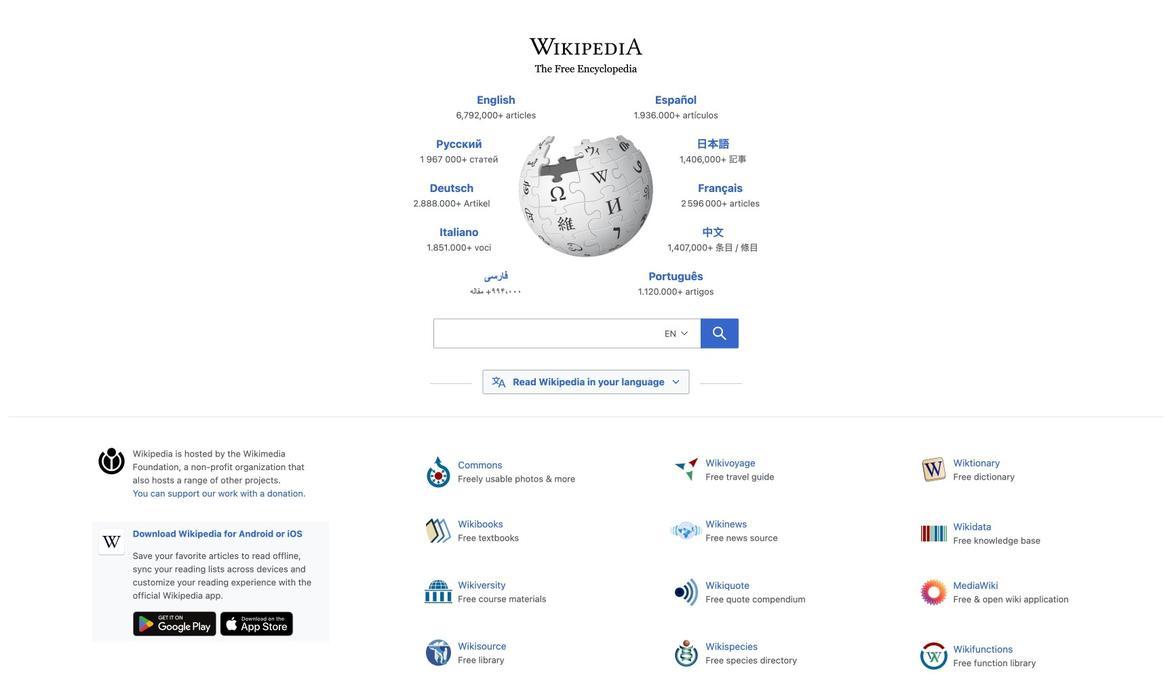 Task type: describe. For each thing, give the bounding box(es) containing it.
other projects element
[[413, 447, 1164, 673]]



Task type: locate. For each thing, give the bounding box(es) containing it.
top languages element
[[399, 92, 774, 312]]

None search field
[[403, 315, 770, 357], [434, 319, 701, 349], [403, 315, 770, 357], [434, 319, 701, 349]]



